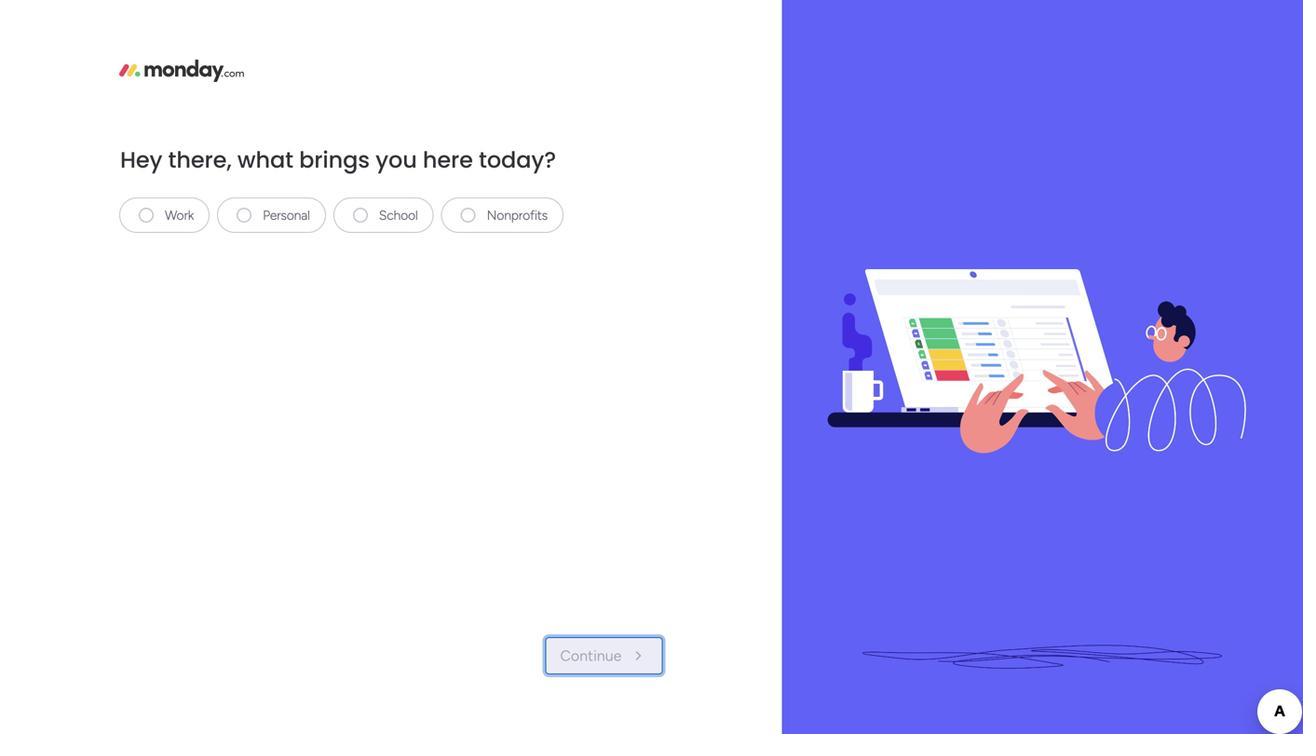 Task type: locate. For each thing, give the bounding box(es) containing it.
nonprofits
[[487, 207, 548, 223]]

hey there, what brings you here today?
[[120, 144, 556, 176]]

what
[[237, 144, 294, 176]]

logo image
[[119, 60, 244, 82]]

work
[[165, 207, 194, 223]]

there,
[[168, 144, 232, 176]]



Task type: vqa. For each thing, say whether or not it's contained in the screenshot.
'other'
no



Task type: describe. For each thing, give the bounding box(es) containing it.
you
[[376, 144, 417, 176]]

here
[[423, 144, 473, 176]]

school
[[379, 207, 418, 223]]

what brings you here today? image
[[782, 0, 1304, 734]]

today?
[[479, 144, 556, 176]]

brings
[[299, 144, 370, 176]]

personal
[[263, 207, 310, 223]]

hey
[[120, 144, 163, 176]]



